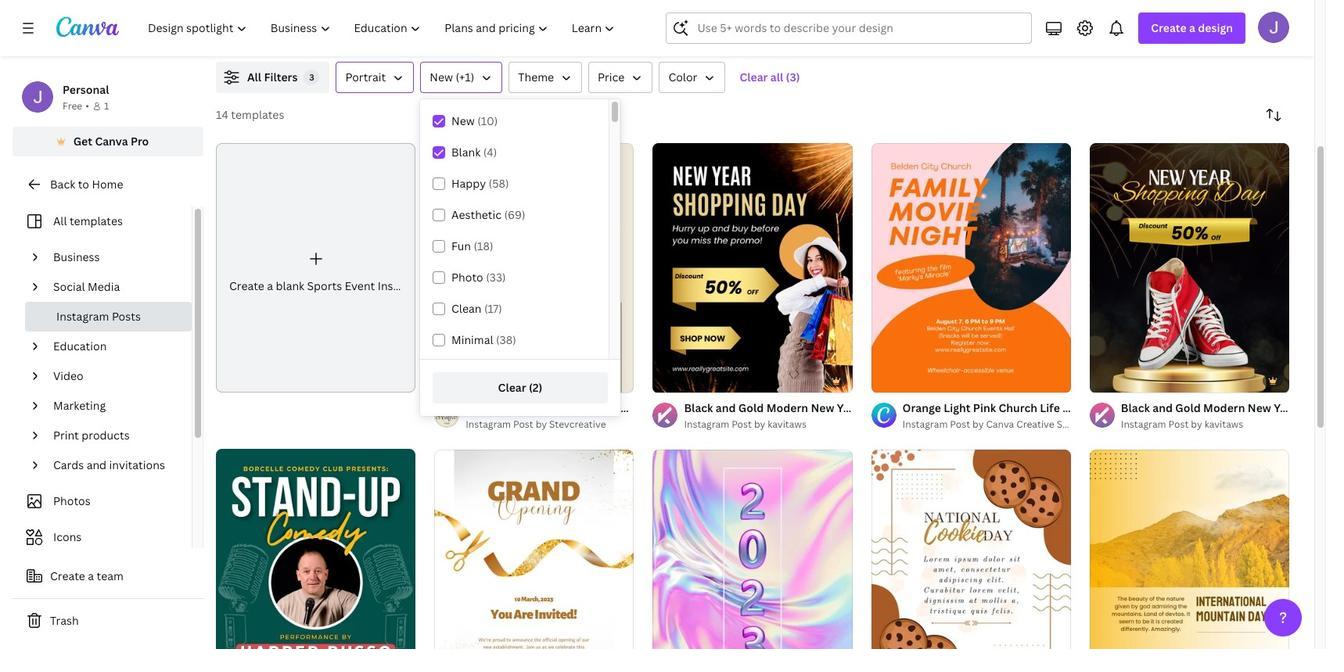 Task type: describe. For each thing, give the bounding box(es) containing it.
clear all (3)
[[740, 70, 800, 85]]

minimal
[[452, 333, 494, 348]]

kavitaws inside black and gold modern new year shopping  day instagram post instagram post by kavitaws
[[768, 418, 807, 431]]

team
[[97, 569, 124, 584]]

black and gold modern new year shop instagram post by kavitaws
[[1121, 401, 1327, 431]]

sports
[[307, 279, 342, 294]]

instagram post by canva creative studio link
[[903, 417, 1087, 433]]

photo
[[452, 270, 484, 285]]

orange and white modern international mountain day geomteric instagram post image
[[1090, 450, 1290, 650]]

create for create a design
[[1152, 20, 1187, 35]]

(69)
[[504, 207, 526, 222]]

free •
[[63, 99, 89, 113]]

away
[[572, 401, 601, 416]]

shopping
[[863, 401, 914, 416]]

all templates
[[53, 214, 123, 229]]

marketing
[[53, 398, 106, 413]]

create a blank sports event instagram post
[[229, 279, 457, 294]]

blank (4)
[[452, 145, 497, 160]]

a for team
[[88, 569, 94, 584]]

home
[[92, 177, 123, 192]]

price button
[[589, 62, 653, 93]]

personal
[[63, 82, 109, 97]]

year for shop
[[1274, 401, 1298, 416]]

elegant
[[503, 401, 543, 416]]

posts
[[112, 309, 141, 324]]

marketing link
[[47, 391, 182, 421]]

new inside black and gold modern new year shop instagram post by kavitaws
[[1248, 401, 1272, 416]]

creative
[[1017, 418, 1055, 431]]

(38)
[[496, 333, 516, 348]]

all templates link
[[22, 207, 182, 236]]

by inside black and gold modern new year shopping  day instagram post instagram post by kavitaws
[[754, 418, 766, 431]]

black and gold modern new year shopping day instagram post image
[[1090, 143, 1290, 393]]

back
[[50, 177, 75, 192]]

get canva pro button
[[13, 127, 203, 157]]

education
[[53, 339, 107, 354]]

create a blank sports event instagram post link
[[216, 143, 457, 393]]

cream elegant give away fashion instagram post image
[[435, 143, 634, 393]]

back to home
[[50, 177, 123, 192]]

create a design
[[1152, 20, 1234, 35]]

gold for black and gold modern new year shop
[[1176, 401, 1201, 416]]

all for all filters
[[247, 70, 261, 85]]

design
[[1199, 20, 1234, 35]]

clear for clear all (3)
[[740, 70, 768, 85]]

cards
[[53, 458, 84, 473]]

3 filter options selected element
[[304, 70, 320, 85]]

black and gold modern new year shopping  day instagram post link
[[684, 400, 1020, 417]]

and inside 'link'
[[87, 458, 107, 473]]

and for black and gold modern new year shopping  day instagram post
[[716, 401, 736, 416]]

business
[[53, 250, 100, 265]]

templates for 14 templates
[[231, 107, 284, 122]]

color button
[[659, 62, 726, 93]]

instagram post by kavitaws link for black and gold modern new year shop
[[1121, 417, 1290, 433]]

(4)
[[483, 145, 497, 160]]

social
[[53, 279, 85, 294]]

new (+1) button
[[421, 62, 503, 93]]

icons
[[53, 530, 82, 545]]

fun
[[452, 239, 471, 254]]

video
[[53, 369, 83, 384]]

video link
[[47, 362, 182, 391]]

top level navigation element
[[138, 13, 629, 44]]

1
[[104, 99, 109, 113]]

instagram inside black and gold modern new year shop instagram post by kavitaws
[[1121, 418, 1167, 431]]

give
[[546, 401, 570, 416]]

cards and invitations link
[[47, 451, 182, 481]]

new (10)
[[452, 113, 498, 128]]

happy
[[452, 176, 486, 191]]

instagram post by kavitaws link for black and gold modern new year shopping  day instagram post
[[684, 417, 853, 433]]

color
[[669, 70, 698, 85]]

new inside button
[[430, 70, 453, 85]]

fun (18)
[[452, 239, 493, 254]]

•
[[86, 99, 89, 113]]

photos link
[[22, 487, 182, 517]]

(+1)
[[456, 70, 475, 85]]

white and brown minimalist grand opening instagram post image
[[435, 450, 634, 650]]

(18)
[[474, 239, 493, 254]]

new left (10)
[[452, 113, 475, 128]]

blank
[[452, 145, 481, 160]]

instagram post by canva creative studio
[[903, 418, 1087, 431]]

theme
[[518, 70, 554, 85]]

invitations
[[109, 458, 165, 473]]

products
[[82, 428, 130, 443]]

14
[[216, 107, 228, 122]]

cream elegant give away fashion instagram post link
[[466, 400, 727, 417]]

all filters
[[247, 70, 298, 85]]

photo (33)
[[452, 270, 506, 285]]

create for create a team
[[50, 569, 85, 584]]

shop
[[1300, 401, 1327, 416]]

aesthetic
[[452, 207, 502, 222]]

clean (17)
[[452, 301, 502, 316]]

all for all templates
[[53, 214, 67, 229]]

post inside "link"
[[950, 418, 971, 431]]

social media link
[[47, 272, 182, 302]]

black for black and gold modern new year shop
[[1121, 401, 1150, 416]]

modern for shopping
[[767, 401, 809, 416]]

black for black and gold modern new year shopping  day instagram post
[[684, 401, 713, 416]]



Task type: vqa. For each thing, say whether or not it's contained in the screenshot.
20
no



Task type: locate. For each thing, give the bounding box(es) containing it.
jacob simon image
[[1259, 12, 1290, 43]]

clear (2)
[[498, 380, 543, 395]]

clear
[[740, 70, 768, 85], [498, 380, 526, 395]]

14 templates
[[216, 107, 284, 122]]

white and brown national cookie day geometric instagram post image
[[872, 450, 1071, 650]]

0 vertical spatial clear
[[740, 70, 768, 85]]

happy (58)
[[452, 176, 509, 191]]

create a blank sports event instagram post element
[[216, 143, 457, 393]]

1 horizontal spatial canva
[[987, 418, 1015, 431]]

1 kavitaws from the left
[[768, 418, 807, 431]]

instagram posts
[[56, 309, 141, 324]]

black inside black and gold modern new year shopping  day instagram post instagram post by kavitaws
[[684, 401, 713, 416]]

a for blank
[[267, 279, 273, 294]]

1 by from the left
[[536, 418, 547, 431]]

clear for clear (2)
[[498, 380, 526, 395]]

0 horizontal spatial a
[[88, 569, 94, 584]]

create left blank on the top of the page
[[229, 279, 264, 294]]

gold inside black and gold modern new year shopping  day instagram post instagram post by kavitaws
[[739, 401, 764, 416]]

1 horizontal spatial create
[[229, 279, 264, 294]]

black and gold modern new year shopping  day instagram post instagram post by kavitaws
[[684, 401, 1020, 431]]

price
[[598, 70, 625, 85]]

0 vertical spatial templates
[[231, 107, 284, 122]]

modern inside black and gold modern new year shop instagram post by kavitaws
[[1204, 401, 1246, 416]]

blank
[[276, 279, 305, 294]]

cards and invitations
[[53, 458, 165, 473]]

all down back
[[53, 214, 67, 229]]

4 by from the left
[[1191, 418, 1203, 431]]

new (+1)
[[430, 70, 475, 85]]

a left blank on the top of the page
[[267, 279, 273, 294]]

1 horizontal spatial gold
[[1176, 401, 1201, 416]]

cream elegant give away fashion instagram post instagram post by stevcreative
[[466, 401, 727, 431]]

canva inside "link"
[[987, 418, 1015, 431]]

pro
[[131, 134, 149, 149]]

(3)
[[786, 70, 800, 85]]

modern for shop
[[1204, 401, 1246, 416]]

1 horizontal spatial black
[[1121, 401, 1150, 416]]

1 horizontal spatial modern
[[1204, 401, 1246, 416]]

filters
[[264, 70, 298, 85]]

by
[[536, 418, 547, 431], [754, 418, 766, 431], [973, 418, 984, 431], [1191, 418, 1203, 431]]

free
[[63, 99, 82, 113]]

0 horizontal spatial and
[[87, 458, 107, 473]]

create
[[1152, 20, 1187, 35], [229, 279, 264, 294], [50, 569, 85, 584]]

gold inside black and gold modern new year shop instagram post by kavitaws
[[1176, 401, 1201, 416]]

canva left the pro
[[95, 134, 128, 149]]

a for design
[[1190, 20, 1196, 35]]

0 horizontal spatial create
[[50, 569, 85, 584]]

a
[[1190, 20, 1196, 35], [267, 279, 273, 294], [88, 569, 94, 584]]

1 horizontal spatial year
[[1274, 401, 1298, 416]]

year left shop
[[1274, 401, 1298, 416]]

1 vertical spatial clear
[[498, 380, 526, 395]]

1 horizontal spatial and
[[716, 401, 736, 416]]

portrait
[[346, 70, 386, 85]]

clean
[[452, 301, 482, 316]]

1 horizontal spatial a
[[267, 279, 273, 294]]

2 horizontal spatial create
[[1152, 20, 1187, 35]]

create a team button
[[13, 561, 203, 592]]

print products
[[53, 428, 130, 443]]

year inside black and gold modern new year shopping  day instagram post instagram post by kavitaws
[[837, 401, 861, 416]]

year inside black and gold modern new year shop instagram post by kavitaws
[[1274, 401, 1298, 416]]

kavitaws
[[768, 418, 807, 431], [1205, 418, 1244, 431]]

by inside black and gold modern new year shop instagram post by kavitaws
[[1191, 418, 1203, 431]]

instagram inside "link"
[[903, 418, 948, 431]]

1 vertical spatial templates
[[70, 214, 123, 229]]

by inside "link"
[[973, 418, 984, 431]]

instagram post by kavitaws link
[[684, 417, 853, 433], [1121, 417, 1290, 433]]

1 horizontal spatial templates
[[231, 107, 284, 122]]

create down the icons at the left bottom of page
[[50, 569, 85, 584]]

fashion
[[603, 401, 645, 416]]

trash link
[[13, 606, 203, 637]]

gold for black and gold modern new year shopping  day instagram post
[[739, 401, 764, 416]]

modern
[[767, 401, 809, 416], [1204, 401, 1246, 416]]

black and gold modern new year shop link
[[1121, 400, 1327, 417]]

canva left creative
[[987, 418, 1015, 431]]

2 black from the left
[[1121, 401, 1150, 416]]

post
[[433, 279, 457, 294], [703, 401, 727, 416], [996, 401, 1020, 416], [513, 418, 534, 431], [732, 418, 752, 431], [950, 418, 971, 431], [1169, 418, 1189, 431]]

year left shopping
[[837, 401, 861, 416]]

1 horizontal spatial kavitaws
[[1205, 418, 1244, 431]]

post inside black and gold modern new year shop instagram post by kavitaws
[[1169, 418, 1189, 431]]

1 instagram post by kavitaws link from the left
[[684, 417, 853, 433]]

day
[[917, 401, 937, 416]]

3 by from the left
[[973, 418, 984, 431]]

purple holographic 2023 instagram post image
[[653, 450, 853, 650]]

templates down back to home
[[70, 214, 123, 229]]

to
[[78, 177, 89, 192]]

0 horizontal spatial all
[[53, 214, 67, 229]]

a left team
[[88, 569, 94, 584]]

minimal (38)
[[452, 333, 516, 348]]

2 by from the left
[[754, 418, 766, 431]]

portrait button
[[336, 62, 414, 93]]

2 year from the left
[[1274, 401, 1298, 416]]

green yellow modern stand up comedy show instagram ad image
[[216, 449, 416, 650]]

0 horizontal spatial kavitaws
[[768, 418, 807, 431]]

2 modern from the left
[[1204, 401, 1246, 416]]

trash
[[50, 614, 79, 629]]

create inside dropdown button
[[1152, 20, 1187, 35]]

0 horizontal spatial clear
[[498, 380, 526, 395]]

print products link
[[47, 421, 182, 451]]

get canva pro
[[73, 134, 149, 149]]

studio
[[1057, 418, 1087, 431]]

a left "design"
[[1190, 20, 1196, 35]]

3
[[309, 71, 314, 83]]

1 vertical spatial canva
[[987, 418, 1015, 431]]

(10)
[[478, 113, 498, 128]]

gold
[[739, 401, 764, 416], [1176, 401, 1201, 416]]

instagram post by stevcreative link
[[466, 417, 634, 433]]

2 vertical spatial create
[[50, 569, 85, 584]]

business link
[[47, 243, 182, 272]]

1 horizontal spatial clear
[[740, 70, 768, 85]]

and inside black and gold modern new year shopping  day instagram post instagram post by kavitaws
[[716, 401, 736, 416]]

Search search field
[[698, 13, 1022, 43]]

create left "design"
[[1152, 20, 1187, 35]]

2 horizontal spatial a
[[1190, 20, 1196, 35]]

0 vertical spatial create
[[1152, 20, 1187, 35]]

black
[[684, 401, 713, 416], [1121, 401, 1150, 416]]

icons link
[[22, 523, 182, 553]]

0 horizontal spatial templates
[[70, 214, 123, 229]]

create inside button
[[50, 569, 85, 584]]

aesthetic (69)
[[452, 207, 526, 222]]

(33)
[[486, 270, 506, 285]]

1 horizontal spatial instagram post by kavitaws link
[[1121, 417, 1290, 433]]

get
[[73, 134, 92, 149]]

theme button
[[509, 62, 582, 93]]

instagram
[[378, 279, 431, 294], [56, 309, 109, 324], [647, 401, 701, 416], [940, 401, 993, 416], [466, 418, 511, 431], [684, 418, 730, 431], [903, 418, 948, 431], [1121, 418, 1167, 431]]

black inside black and gold modern new year shop instagram post by kavitaws
[[1121, 401, 1150, 416]]

clear (2) button
[[433, 373, 608, 404]]

media
[[88, 279, 120, 294]]

canva inside button
[[95, 134, 128, 149]]

new left shop
[[1248, 401, 1272, 416]]

and for black and gold modern new year shop
[[1153, 401, 1173, 416]]

1 vertical spatial all
[[53, 214, 67, 229]]

None search field
[[666, 13, 1033, 44]]

a inside button
[[88, 569, 94, 584]]

new
[[430, 70, 453, 85], [452, 113, 475, 128], [811, 401, 835, 416], [1248, 401, 1272, 416]]

clear left all
[[740, 70, 768, 85]]

0 horizontal spatial gold
[[739, 401, 764, 416]]

kavitaws down black and gold modern new year shopping  day instagram post link
[[768, 418, 807, 431]]

black and gold modern new year shopping  day instagram post image
[[653, 143, 853, 393]]

templates for all templates
[[70, 214, 123, 229]]

Sort by button
[[1259, 99, 1290, 131]]

social media
[[53, 279, 120, 294]]

1 gold from the left
[[739, 401, 764, 416]]

kavitaws inside black and gold modern new year shop instagram post by kavitaws
[[1205, 418, 1244, 431]]

0 horizontal spatial instagram post by kavitaws link
[[684, 417, 853, 433]]

2 instagram post by kavitaws link from the left
[[1121, 417, 1290, 433]]

0 vertical spatial all
[[247, 70, 261, 85]]

print
[[53, 428, 79, 443]]

kavitaws down black and gold modern new year shop link
[[1205, 418, 1244, 431]]

0 horizontal spatial black
[[684, 401, 713, 416]]

1 modern from the left
[[767, 401, 809, 416]]

education link
[[47, 332, 182, 362]]

1 horizontal spatial all
[[247, 70, 261, 85]]

clear inside button
[[740, 70, 768, 85]]

clear all (3) button
[[732, 62, 808, 93]]

clear inside button
[[498, 380, 526, 395]]

and inside black and gold modern new year shop instagram post by kavitaws
[[1153, 401, 1173, 416]]

0 horizontal spatial year
[[837, 401, 861, 416]]

0 horizontal spatial canva
[[95, 134, 128, 149]]

create for create a blank sports event instagram post
[[229, 279, 264, 294]]

all
[[247, 70, 261, 85], [53, 214, 67, 229]]

back to home link
[[13, 169, 203, 200]]

1 vertical spatial create
[[229, 279, 264, 294]]

(58)
[[489, 176, 509, 191]]

orange light pink church life events type and photocentric trendy church announcement instagram post portrait image
[[872, 143, 1071, 393]]

templates right 14
[[231, 107, 284, 122]]

clear up elegant
[[498, 380, 526, 395]]

new left (+1)
[[430, 70, 453, 85]]

event
[[345, 279, 375, 294]]

1 year from the left
[[837, 401, 861, 416]]

new inside black and gold modern new year shopping  day instagram post instagram post by kavitaws
[[811, 401, 835, 416]]

templates
[[231, 107, 284, 122], [70, 214, 123, 229]]

year for shopping
[[837, 401, 861, 416]]

0 vertical spatial canva
[[95, 134, 128, 149]]

0 horizontal spatial modern
[[767, 401, 809, 416]]

modern inside black and gold modern new year shopping  day instagram post instagram post by kavitaws
[[767, 401, 809, 416]]

sports event instagram posts templates image
[[956, 0, 1290, 43]]

canva
[[95, 134, 128, 149], [987, 418, 1015, 431]]

2 gold from the left
[[1176, 401, 1201, 416]]

by inside cream elegant give away fashion instagram post instagram post by stevcreative
[[536, 418, 547, 431]]

all left filters
[[247, 70, 261, 85]]

1 black from the left
[[684, 401, 713, 416]]

new left shopping
[[811, 401, 835, 416]]

a inside dropdown button
[[1190, 20, 1196, 35]]

1 vertical spatial a
[[267, 279, 273, 294]]

0 vertical spatial a
[[1190, 20, 1196, 35]]

cream
[[466, 401, 501, 416]]

create a design button
[[1139, 13, 1246, 44]]

2 horizontal spatial and
[[1153, 401, 1173, 416]]

2 kavitaws from the left
[[1205, 418, 1244, 431]]

2 vertical spatial a
[[88, 569, 94, 584]]



